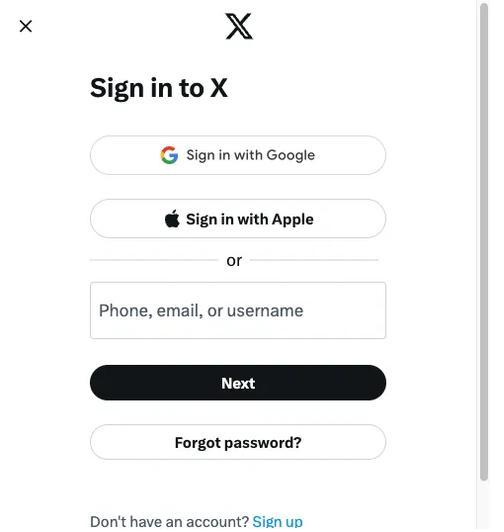Task type: describe. For each thing, give the bounding box(es) containing it.
phone, email, or username
[[99, 301, 304, 321]]

sign for sign in to x
[[90, 72, 145, 103]]

email,
[[157, 301, 204, 321]]

next
[[222, 374, 255, 392]]

sign in to x
[[90, 72, 228, 103]]

sign for sign in with apple
[[186, 210, 218, 228]]

with
[[238, 210, 269, 228]]

x
[[211, 72, 228, 103]]

to
[[179, 72, 205, 103]]

sign in with apple button
[[90, 199, 387, 239]]

forgot password? button
[[90, 425, 387, 460]]

apple
[[272, 210, 315, 228]]



Task type: vqa. For each thing, say whether or not it's contained in the screenshot.
SPORTS in Trending in Sports Al Hilal Trending with Inter Miami
no



Task type: locate. For each thing, give the bounding box(es) containing it.
or down the sign in with apple button
[[227, 250, 243, 270]]

1 vertical spatial sign
[[186, 210, 218, 228]]

None text field
[[99, 311, 378, 331]]

0 horizontal spatial in
[[150, 72, 174, 103]]

sign
[[90, 72, 145, 103], [186, 210, 218, 228]]

0 horizontal spatial sign
[[90, 72, 145, 103]]

phone,
[[99, 301, 153, 321]]

in inside button
[[221, 210, 235, 228]]

sign in with apple
[[186, 210, 315, 228]]

sign inside button
[[186, 210, 218, 228]]

forgot
[[175, 434, 221, 451]]

1 vertical spatial or
[[208, 301, 223, 321]]

0 vertical spatial sign
[[90, 72, 145, 103]]

sign left with
[[186, 210, 218, 228]]

0 horizontal spatial or
[[208, 301, 223, 321]]

0 vertical spatial or
[[227, 250, 243, 270]]

1 horizontal spatial in
[[221, 210, 235, 228]]

password?
[[225, 434, 302, 451]]

sign left 'to'
[[90, 72, 145, 103]]

sign in to x group
[[0, 0, 477, 530]]

or
[[227, 250, 243, 270], [208, 301, 223, 321]]

in for with
[[221, 210, 235, 228]]

forgot password?
[[175, 434, 302, 451]]

in
[[150, 72, 174, 103], [221, 210, 235, 228]]

or right email,
[[208, 301, 223, 321]]

in for to
[[150, 72, 174, 103]]

0 vertical spatial in
[[150, 72, 174, 103]]

1 horizontal spatial or
[[227, 250, 243, 270]]

next button
[[90, 365, 387, 401]]

none text field inside sign in to x group
[[99, 311, 378, 331]]

x image
[[224, 0, 255, 52], [225, 13, 254, 39]]

in left with
[[221, 210, 235, 228]]

1 vertical spatial in
[[221, 210, 235, 228]]

1 horizontal spatial sign
[[186, 210, 218, 228]]

username
[[227, 301, 304, 321]]

in left 'to'
[[150, 72, 174, 103]]



